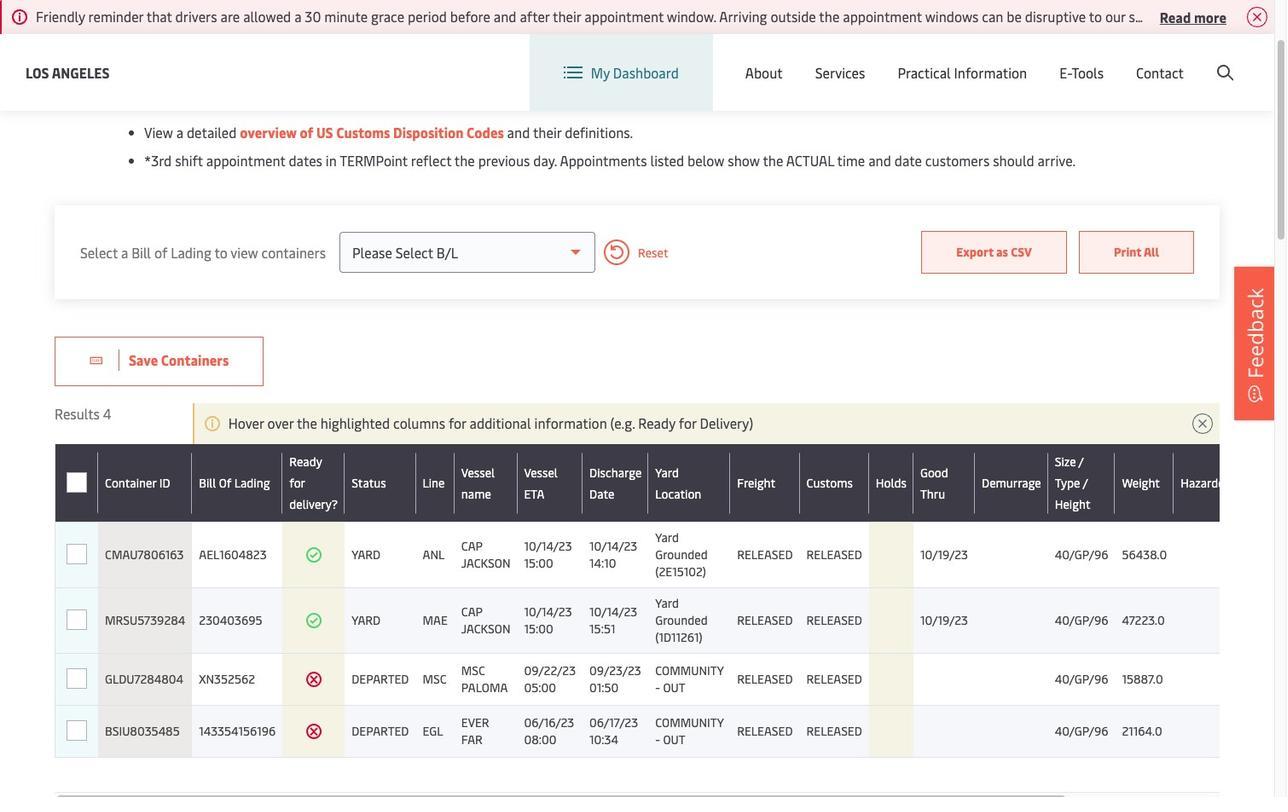 Task type: locate. For each thing, give the bounding box(es) containing it.
yard left mae
[[352, 612, 381, 629]]

0 horizontal spatial the
[[297, 414, 317, 432]]

0 vertical spatial lading
[[171, 243, 211, 261]]

1 horizontal spatial customs
[[806, 475, 853, 491]]

0 vertical spatial yard
[[352, 547, 381, 563]]

1 yard from the top
[[352, 547, 381, 563]]

0 vertical spatial grounded
[[655, 547, 708, 563]]

e-
[[1060, 63, 1072, 82]]

/ right size
[[1079, 454, 1084, 470]]

1 horizontal spatial a
[[176, 123, 183, 142]]

out for 09/23/23 01:50
[[663, 680, 685, 696]]

1 vertical spatial departed
[[352, 723, 409, 739]]

1 vertical spatial /
[[1079, 454, 1084, 470]]

1 vertical spatial -
[[655, 732, 660, 748]]

for right columns
[[449, 414, 466, 432]]

import
[[55, 25, 203, 92]]

yard right discharge
[[655, 464, 679, 481]]

2 cap from the top
[[461, 604, 483, 620]]

a right view
[[176, 123, 183, 142]]

switch location
[[794, 49, 891, 68]]

msc for msc paloma
[[461, 663, 485, 679]]

yard inside yard grounded (2e15102)
[[655, 530, 679, 546]]

grounded
[[655, 547, 708, 563], [655, 612, 708, 629]]

0 vertical spatial 10/14/23 15:00
[[524, 538, 572, 571]]

cap jackson for mae
[[461, 604, 510, 637]]

- right 06/17/23 10:34
[[655, 732, 660, 748]]

0 vertical spatial 10/19/23
[[920, 547, 968, 563]]

switch location button
[[767, 49, 891, 68]]

the right show
[[763, 151, 783, 170]]

1 vertical spatial bill
[[199, 475, 216, 491]]

1 cap jackson from the top
[[461, 538, 510, 571]]

my
[[591, 63, 610, 82]]

bill right select
[[131, 243, 151, 261]]

1 vertical spatial cap
[[461, 604, 483, 620]]

1 vertical spatial location
[[655, 486, 701, 502]]

40/gp/96 left 21164.0
[[1055, 723, 1108, 739]]

0 horizontal spatial results
[[55, 404, 100, 423]]

0 vertical spatial results
[[459, 25, 621, 92]]

0 vertical spatial and
[[507, 123, 530, 142]]

login / create account
[[1104, 50, 1242, 69]]

cap right mae
[[461, 604, 483, 620]]

0 vertical spatial cap
[[461, 538, 483, 554]]

msc inside msc paloma
[[461, 663, 485, 679]]

/
[[1140, 50, 1146, 69], [1079, 454, 1084, 470], [1083, 475, 1088, 491]]

1 vertical spatial yard
[[352, 612, 381, 629]]

2 cap jackson from the top
[[461, 604, 510, 637]]

vessel up the eta
[[524, 464, 558, 481]]

2 jackson from the top
[[461, 621, 510, 637]]

10/14/23 15:00 for 15:51
[[524, 604, 572, 637]]

2 - from the top
[[655, 732, 660, 748]]

los angeles link
[[26, 62, 110, 83]]

out
[[663, 680, 685, 696], [663, 732, 685, 748]]

2 vessel from the left
[[524, 464, 558, 481]]

1 grounded from the top
[[655, 547, 708, 563]]

10/14/23 15:00 left 14:10
[[524, 538, 572, 571]]

read more
[[1160, 7, 1227, 26]]

2 yard from the top
[[352, 612, 381, 629]]

0 vertical spatial 15:00
[[524, 555, 553, 571]]

location up yard grounded (2e15102)
[[655, 486, 701, 502]]

1 40/gp/96 from the top
[[1055, 547, 1108, 563]]

0 horizontal spatial msc
[[423, 671, 447, 687]]

definitions.
[[565, 123, 633, 142]]

contact
[[1136, 63, 1184, 82]]

a for view
[[176, 123, 183, 142]]

1 vessel from the left
[[461, 464, 495, 481]]

2 horizontal spatial for
[[679, 414, 697, 432]]

0 vertical spatial cap jackson
[[461, 538, 510, 571]]

their
[[533, 123, 562, 142]]

/ right login at right
[[1140, 50, 1146, 69]]

1 vertical spatial ready image
[[305, 612, 322, 629]]

15:00 up 09/22/23
[[524, 621, 553, 637]]

eta
[[524, 486, 545, 502]]

10/14/23 up 09/22/23
[[524, 604, 572, 620]]

yard inside the yard location
[[655, 464, 679, 481]]

(e.g.
[[610, 414, 635, 432]]

id
[[159, 475, 170, 491]]

0 horizontal spatial of
[[154, 243, 167, 261]]

0 horizontal spatial for
[[289, 475, 305, 491]]

1 vertical spatial 15:00
[[524, 621, 553, 637]]

0 vertical spatial ready
[[638, 414, 675, 432]]

21164.0
[[1122, 723, 1162, 739]]

4 40/gp/96 from the top
[[1055, 723, 1108, 739]]

community - out down (1d11261)
[[655, 663, 723, 696]]

location right switch at the top right
[[838, 49, 891, 68]]

anl
[[423, 547, 445, 563]]

0 vertical spatial ready image
[[305, 547, 322, 564]]

40/gp/96 left 47223.0
[[1055, 612, 1108, 629]]

- right "09/23/23 01:50"
[[655, 680, 660, 696]]

ael1604823
[[199, 547, 267, 563]]

additional
[[470, 414, 531, 432]]

0 vertical spatial a
[[176, 123, 183, 142]]

mrsu5739284
[[105, 612, 185, 629]]

2 yard from the top
[[655, 530, 679, 546]]

0 vertical spatial community
[[655, 663, 723, 679]]

08:00
[[524, 732, 557, 748]]

0 vertical spatial location
[[838, 49, 891, 68]]

tools
[[1072, 63, 1104, 82]]

1 jackson from the top
[[461, 555, 510, 571]]

2 departed from the top
[[352, 723, 409, 739]]

0 horizontal spatial bill
[[131, 243, 151, 261]]

grounded up (1d11261)
[[655, 612, 708, 629]]

thru
[[920, 486, 945, 502]]

1 horizontal spatial vessel
[[524, 464, 558, 481]]

1 vertical spatial out
[[663, 732, 685, 748]]

of left to
[[154, 243, 167, 261]]

yard down '(2e15102)'
[[655, 595, 679, 612]]

1 vertical spatial customs
[[806, 475, 853, 491]]

community for 06/17/23
[[655, 715, 723, 731]]

0 vertical spatial out
[[663, 680, 685, 696]]

06/17/23
[[589, 715, 638, 731]]

10/19/23 for 47223.0
[[920, 612, 968, 629]]

1 vertical spatial community
[[655, 715, 723, 731]]

1 - from the top
[[655, 680, 660, 696]]

and left "date"
[[868, 151, 891, 170]]

ready up the 'delivery?'
[[289, 454, 322, 470]]

0 vertical spatial /
[[1140, 50, 1146, 69]]

3 40/gp/96 from the top
[[1055, 671, 1108, 687]]

1 yard from the top
[[655, 464, 679, 481]]

yard for mae
[[352, 612, 381, 629]]

msc left msc paloma
[[423, 671, 447, 687]]

a
[[176, 123, 183, 142], [121, 243, 128, 261]]

practical information button
[[898, 34, 1027, 111]]

the right 'over' at the left
[[297, 414, 317, 432]]

2 community from the top
[[655, 715, 723, 731]]

0 horizontal spatial vessel
[[461, 464, 495, 481]]

detailed
[[187, 123, 237, 142]]

1 horizontal spatial lading
[[234, 475, 270, 491]]

cap jackson right mae
[[461, 604, 510, 637]]

ready right (e.g.
[[638, 414, 675, 432]]

size / type / height
[[1055, 454, 1090, 513]]

1 horizontal spatial location
[[838, 49, 891, 68]]

jackson up msc paloma
[[461, 621, 510, 637]]

1 out from the top
[[663, 680, 685, 696]]

None checkbox
[[66, 473, 87, 493], [66, 473, 87, 493], [66, 544, 87, 565], [67, 611, 87, 631], [66, 669, 87, 689], [66, 473, 87, 493], [66, 473, 87, 493], [66, 544, 87, 565], [67, 611, 87, 631], [66, 669, 87, 689]]

line
[[423, 475, 445, 491]]

None checkbox
[[67, 545, 87, 565], [66, 610, 87, 630], [67, 670, 87, 690], [66, 721, 87, 741], [67, 722, 87, 742], [67, 545, 87, 565], [66, 610, 87, 630], [67, 670, 87, 690], [66, 721, 87, 741], [67, 722, 87, 742]]

cap jackson right anl
[[461, 538, 510, 571]]

2 vertical spatial /
[[1083, 475, 1088, 491]]

06/17/23 10:34
[[589, 715, 638, 748]]

1 vertical spatial ready
[[289, 454, 322, 470]]

1 vertical spatial cap jackson
[[461, 604, 510, 637]]

actual
[[786, 151, 834, 170]]

not ready image
[[305, 723, 322, 740]]

reflect
[[411, 151, 451, 170]]

2 community - out from the top
[[655, 715, 723, 748]]

community - out right 06/17/23 10:34
[[655, 715, 723, 748]]

0 horizontal spatial lading
[[171, 243, 211, 261]]

bill
[[131, 243, 151, 261], [199, 475, 216, 491]]

the right the reflect
[[454, 151, 475, 170]]

ready inside ready for delivery?
[[289, 454, 322, 470]]

bill left of
[[199, 475, 216, 491]]

select
[[80, 243, 118, 261]]

results left '4' at left bottom
[[55, 404, 100, 423]]

the
[[454, 151, 475, 170], [763, 151, 783, 170], [297, 414, 317, 432]]

40/gp/96 for 56438.0
[[1055, 547, 1108, 563]]

0 vertical spatial departed
[[352, 671, 409, 687]]

previous
[[478, 151, 530, 170]]

jackson right anl
[[461, 555, 510, 571]]

yard grounded (1d11261)
[[655, 595, 708, 646]]

143354156196
[[199, 723, 276, 739]]

a right select
[[121, 243, 128, 261]]

hazardous
[[1181, 475, 1237, 491]]

0 horizontal spatial and
[[507, 123, 530, 142]]

for up the 'delivery?'
[[289, 475, 305, 491]]

2 10/19/23 from the top
[[920, 612, 968, 629]]

departed right not ready image
[[352, 671, 409, 687]]

10/19/23
[[920, 547, 968, 563], [920, 612, 968, 629]]

yard left anl
[[352, 547, 381, 563]]

40/gp/96 for 47223.0
[[1055, 612, 1108, 629]]

yard up '(2e15102)'
[[655, 530, 679, 546]]

-
[[655, 680, 660, 696], [655, 732, 660, 748]]

out for 06/17/23 10:34
[[663, 732, 685, 748]]

and left their
[[507, 123, 530, 142]]

1 departed from the top
[[352, 671, 409, 687]]

0 vertical spatial yard
[[655, 464, 679, 481]]

cap for mae
[[461, 604, 483, 620]]

1 15:00 from the top
[[524, 555, 553, 571]]

departed for egl
[[352, 723, 409, 739]]

community right 06/17/23
[[655, 715, 723, 731]]

global
[[945, 50, 985, 69]]

customs left holds
[[806, 475, 853, 491]]

1 10/14/23 15:00 from the top
[[524, 538, 572, 571]]

10/14/23 15:00 up 09/22/23
[[524, 604, 572, 637]]

/ for login
[[1140, 50, 1146, 69]]

results up their
[[459, 25, 621, 92]]

print all
[[1114, 244, 1159, 260]]

10/14/23 15:51
[[589, 604, 637, 637]]

print
[[1114, 244, 1141, 260]]

practical
[[898, 63, 951, 82]]

yard location
[[655, 464, 701, 502]]

holds
[[876, 475, 907, 491]]

login / create account link
[[1073, 34, 1242, 84]]

account
[[1192, 50, 1242, 69]]

location for yard
[[655, 486, 701, 502]]

of left us
[[300, 123, 313, 142]]

save containers button
[[55, 337, 264, 386]]

yard inside yard grounded (1d11261)
[[655, 595, 679, 612]]

1 vertical spatial yard
[[655, 530, 679, 546]]

1 vertical spatial results
[[55, 404, 100, 423]]

2 15:00 from the top
[[524, 621, 553, 637]]

1 vertical spatial a
[[121, 243, 128, 261]]

2 10/14/23 15:00 from the top
[[524, 604, 572, 637]]

3 yard from the top
[[655, 595, 679, 612]]

0 vertical spatial community - out
[[655, 663, 723, 696]]

2 40/gp/96 from the top
[[1055, 612, 1108, 629]]

cap for anl
[[461, 538, 483, 554]]

1 horizontal spatial and
[[868, 151, 891, 170]]

msc paloma
[[461, 663, 508, 696]]

ready image down the 'delivery?'
[[305, 547, 322, 564]]

0 vertical spatial customs
[[336, 123, 390, 142]]

date
[[589, 486, 614, 502]]

2 out from the top
[[663, 732, 685, 748]]

2 grounded from the top
[[655, 612, 708, 629]]

delivery?
[[289, 496, 338, 513]]

lading right of
[[234, 475, 270, 491]]

discharge date
[[589, 464, 642, 502]]

0 vertical spatial of
[[300, 123, 313, 142]]

lading left to
[[171, 243, 211, 261]]

grounded up '(2e15102)'
[[655, 547, 708, 563]]

0 vertical spatial jackson
[[461, 555, 510, 571]]

06/16/23 08:00
[[524, 715, 574, 748]]

vessel up name
[[461, 464, 495, 481]]

cap right anl
[[461, 538, 483, 554]]

location
[[838, 49, 891, 68], [655, 486, 701, 502]]

grounded for (2e15102)
[[655, 547, 708, 563]]

10/14/23 14:10
[[589, 538, 637, 571]]

(2e15102)
[[655, 564, 706, 580]]

yard for anl
[[352, 547, 381, 563]]

1 horizontal spatial results
[[459, 25, 621, 92]]

1 vertical spatial 10/14/23 15:00
[[524, 604, 572, 637]]

1 vertical spatial 10/19/23
[[920, 612, 968, 629]]

0 vertical spatial -
[[655, 680, 660, 696]]

40/gp/96 left 15887.0
[[1055, 671, 1108, 687]]

out down (1d11261)
[[663, 680, 685, 696]]

for left delivery)
[[679, 414, 697, 432]]

msc up paloma
[[461, 663, 485, 679]]

ready image
[[305, 547, 322, 564], [305, 612, 322, 629]]

lading
[[171, 243, 211, 261], [234, 475, 270, 491]]

0 horizontal spatial ready
[[289, 454, 322, 470]]

cap jackson
[[461, 538, 510, 571], [461, 604, 510, 637]]

1 cap from the top
[[461, 538, 483, 554]]

out right 06/17/23 10:34
[[663, 732, 685, 748]]

1 vertical spatial lading
[[234, 475, 270, 491]]

1 ready image from the top
[[305, 547, 322, 564]]

/ right type on the bottom
[[1083, 475, 1088, 491]]

15:00 left 14:10
[[524, 555, 553, 571]]

information
[[534, 414, 607, 432]]

2 ready image from the top
[[305, 612, 322, 629]]

customs up termpoint on the top left of page
[[336, 123, 390, 142]]

1 10/19/23 from the top
[[920, 547, 968, 563]]

0 horizontal spatial location
[[655, 486, 701, 502]]

10/14/23
[[524, 538, 572, 554], [589, 538, 637, 554], [524, 604, 572, 620], [589, 604, 637, 620]]

1 vertical spatial of
[[154, 243, 167, 261]]

containers
[[161, 351, 229, 369]]

1 vertical spatial community - out
[[655, 715, 723, 748]]

1 community - out from the top
[[655, 663, 723, 696]]

0 horizontal spatial a
[[121, 243, 128, 261]]

jackson for anl
[[461, 555, 510, 571]]

1 horizontal spatial msc
[[461, 663, 485, 679]]

export as csv button
[[921, 231, 1067, 274]]

15:00 for 10/14/23 14:10
[[524, 555, 553, 571]]

2 vertical spatial yard
[[655, 595, 679, 612]]

ready image up not ready image
[[305, 612, 322, 629]]

1 vertical spatial jackson
[[461, 621, 510, 637]]

1 community from the top
[[655, 663, 723, 679]]

my dashboard button
[[564, 34, 679, 111]]

departed left egl
[[352, 723, 409, 739]]

40/gp/96 down the 'height'
[[1055, 547, 1108, 563]]

highlighted
[[320, 414, 390, 432]]

disposition
[[393, 123, 464, 142]]

1 vertical spatial grounded
[[655, 612, 708, 629]]

community down (1d11261)
[[655, 663, 723, 679]]



Task type: describe. For each thing, give the bounding box(es) containing it.
egl
[[423, 723, 443, 739]]

2 horizontal spatial the
[[763, 151, 783, 170]]

status
[[352, 475, 386, 491]]

1 horizontal spatial ready
[[638, 414, 675, 432]]

05:00
[[524, 680, 556, 696]]

community - out for 06/17/23
[[655, 715, 723, 748]]

print all button
[[1079, 231, 1194, 274]]

import availability results
[[55, 25, 621, 92]]

good thru
[[920, 464, 948, 502]]

overview of us customs disposition codes link
[[240, 123, 504, 142]]

save containers
[[129, 351, 229, 369]]

4
[[103, 404, 111, 423]]

ready for delivery?
[[289, 454, 338, 513]]

0 horizontal spatial customs
[[336, 123, 390, 142]]

size
[[1055, 454, 1076, 470]]

over
[[267, 414, 294, 432]]

discharge
[[589, 464, 642, 481]]

in
[[326, 151, 337, 170]]

paloma
[[461, 680, 508, 696]]

bsiu8035485
[[105, 723, 180, 739]]

vessel for name
[[461, 464, 495, 481]]

results 4
[[55, 404, 111, 423]]

us
[[316, 123, 333, 142]]

view
[[144, 123, 173, 142]]

availability
[[214, 25, 447, 92]]

10/14/23 15:00 for 14:10
[[524, 538, 572, 571]]

about
[[745, 63, 783, 82]]

appointment
[[206, 151, 285, 170]]

0 vertical spatial bill
[[131, 243, 151, 261]]

yard for yard grounded (1d11261)
[[655, 595, 679, 612]]

columns
[[393, 414, 445, 432]]

time
[[837, 151, 865, 170]]

/ for size
[[1079, 454, 1084, 470]]

termpoint
[[340, 151, 408, 170]]

10/14/23 up 15:51
[[589, 604, 637, 620]]

1 vertical spatial and
[[868, 151, 891, 170]]

save
[[129, 351, 158, 369]]

practical information
[[898, 63, 1027, 82]]

*3rd
[[144, 151, 172, 170]]

to
[[214, 243, 228, 261]]

15887.0
[[1122, 671, 1163, 687]]

switch
[[794, 49, 835, 68]]

yard for yard grounded (2e15102)
[[655, 530, 679, 546]]

community for 09/23/23
[[655, 663, 723, 679]]

csv
[[1011, 244, 1032, 260]]

far
[[461, 732, 483, 748]]

10/19/23 for 56438.0
[[920, 547, 968, 563]]

hover
[[228, 414, 264, 432]]

export as csv
[[956, 244, 1032, 260]]

containers
[[261, 243, 326, 261]]

vessel for eta
[[524, 464, 558, 481]]

global menu
[[945, 50, 1023, 69]]

global menu button
[[908, 34, 1040, 85]]

close alert image
[[1247, 7, 1267, 27]]

- for 09/23/23 01:50
[[655, 680, 660, 696]]

height
[[1055, 496, 1090, 513]]

should
[[993, 151, 1034, 170]]

day.
[[533, 151, 557, 170]]

40/gp/96 for 21164.0
[[1055, 723, 1108, 739]]

hover over the highlighted columns for additional information (e.g. ready for delivery)
[[228, 414, 753, 432]]

1 horizontal spatial of
[[300, 123, 313, 142]]

15:51
[[589, 621, 615, 637]]

menu
[[988, 50, 1023, 69]]

09/22/23
[[524, 663, 576, 679]]

container
[[105, 475, 156, 491]]

yard for yard location
[[655, 464, 679, 481]]

vessel name
[[461, 464, 495, 502]]

40/gp/96 for 15887.0
[[1055, 671, 1108, 687]]

10/14/23 down the eta
[[524, 538, 572, 554]]

location for switch
[[838, 49, 891, 68]]

shift
[[175, 151, 203, 170]]

1 horizontal spatial the
[[454, 151, 475, 170]]

1 horizontal spatial for
[[449, 414, 466, 432]]

appointments
[[560, 151, 647, 170]]

feedback
[[1241, 288, 1269, 378]]

e-tools button
[[1060, 34, 1104, 111]]

mae
[[423, 612, 448, 629]]

- for 06/17/23 10:34
[[655, 732, 660, 748]]

departed for msc
[[352, 671, 409, 687]]

contact button
[[1136, 34, 1184, 111]]

xn352562
[[199, 671, 255, 687]]

cap jackson for anl
[[461, 538, 510, 571]]

15:00 for 10/14/23 15:51
[[524, 621, 553, 637]]

name
[[461, 486, 491, 502]]

10/14/23 up 14:10
[[589, 538, 637, 554]]

*3rd shift appointment dates in termpoint reflect the previous day. appointments listed below show the actual time and date customers should arrive.
[[144, 151, 1076, 170]]

vessel eta
[[524, 464, 558, 502]]

230403695
[[199, 612, 262, 629]]

view a detailed overview of us customs disposition codes and their definitions.
[[144, 123, 633, 142]]

cmau7806163
[[105, 547, 184, 563]]

customers
[[925, 151, 990, 170]]

grounded for (1d11261)
[[655, 612, 708, 629]]

gldu7284804
[[105, 671, 183, 687]]

ready image for 230403695
[[305, 612, 322, 629]]

yard grounded (2e15102)
[[655, 530, 708, 580]]

of
[[219, 475, 231, 491]]

below
[[688, 151, 724, 170]]

09/23/23 01:50
[[589, 663, 641, 696]]

for inside ready for delivery?
[[289, 475, 305, 491]]

read
[[1160, 7, 1191, 26]]

date
[[895, 151, 922, 170]]

view
[[231, 243, 258, 261]]

reset button
[[595, 240, 668, 265]]

a for select
[[121, 243, 128, 261]]

feedback button
[[1234, 266, 1277, 420]]

ready image for ael1604823
[[305, 547, 322, 564]]

msc for msc
[[423, 671, 447, 687]]

ever far
[[461, 715, 489, 748]]

1 horizontal spatial bill
[[199, 475, 216, 491]]

container id
[[105, 475, 170, 491]]

jackson for mae
[[461, 621, 510, 637]]

delivery)
[[700, 414, 753, 432]]

read more button
[[1160, 6, 1227, 27]]

47223.0
[[1122, 612, 1165, 629]]

community - out for 09/23/23
[[655, 663, 723, 696]]

about button
[[745, 34, 783, 111]]

not ready image
[[305, 671, 322, 688]]

09/23/23
[[589, 663, 641, 679]]



